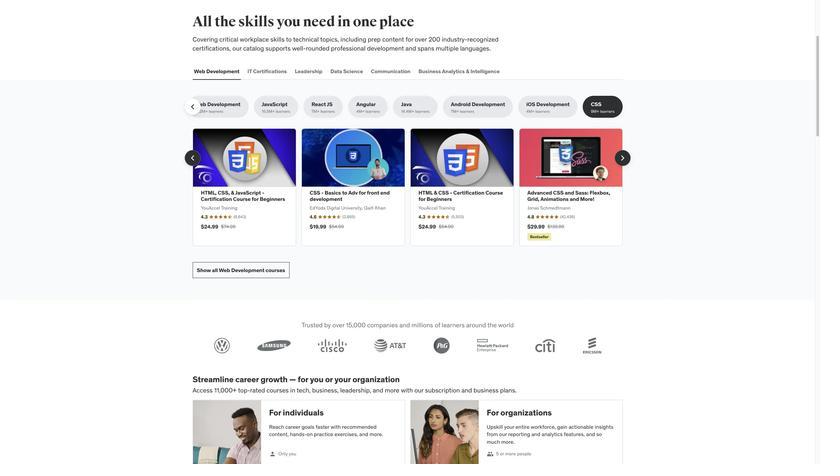 Task type: vqa. For each thing, say whether or not it's contained in the screenshot.
right like
no



Task type: describe. For each thing, give the bounding box(es) containing it.
carousel element
[[185, 129, 631, 246]]

professional
[[331, 44, 366, 52]]

data
[[330, 68, 342, 74]]

streamline
[[193, 374, 234, 385]]

15.5m+
[[262, 109, 275, 114]]

web for web development
[[194, 68, 205, 74]]

web for web development 12.2m+ learners
[[195, 101, 206, 108]]

html, css, & javascript - certification course for beginners link
[[201, 189, 285, 202]]

leadership button
[[294, 63, 324, 79]]

& inside the "html & css - certification course for beginners"
[[434, 189, 437, 196]]

critical
[[219, 35, 238, 43]]

it
[[248, 68, 252, 74]]

and left more!
[[570, 196, 579, 202]]

animations
[[540, 196, 569, 202]]

topic filters element
[[185, 96, 623, 118]]

recommended
[[342, 424, 377, 430]]

12.2m+
[[195, 109, 208, 114]]

spans
[[418, 44, 434, 52]]

leadership
[[295, 68, 322, 74]]

companies
[[367, 321, 398, 329]]

show all web development courses
[[197, 267, 285, 273]]

subscription
[[425, 386, 460, 394]]

android development 7m+ learners
[[451, 101, 505, 114]]

html & css - certification course for beginners link
[[419, 189, 503, 202]]

and left sass:
[[565, 189, 574, 196]]

0 vertical spatial skills
[[238, 13, 274, 30]]

over inside covering critical workplace skills to technical topics, including prep content for over 200 industry-recognized certifications, our catalog supports well-rounded professional development and spans multiple languages.
[[415, 35, 427, 43]]

entire
[[516, 424, 530, 430]]

for for for individuals
[[269, 408, 281, 418]]

communication
[[371, 68, 411, 74]]

show
[[197, 267, 211, 273]]

your inside streamline career growth — for you or your organization access 11,000+ top-rated courses in tech, business, leadership, and more with our subscription and business plans.
[[335, 374, 351, 385]]

and left millions on the bottom right of page
[[399, 321, 410, 329]]

analytics
[[442, 68, 465, 74]]

development for web development 12.2m+ learners
[[207, 101, 241, 108]]

learners inside java 14.4m+ learners
[[415, 109, 430, 114]]

learners inside css 9m+ learners
[[600, 109, 615, 114]]

millions
[[411, 321, 433, 329]]

learners inside ios development 4m+ learners
[[536, 109, 550, 114]]

development for ios development 4m+ learners
[[536, 101, 570, 108]]

more. inside "reach career goals faster with recommended content, hands-on practice exercises, and more."
[[370, 431, 383, 438]]

5 or more people
[[496, 451, 531, 457]]

1 vertical spatial over
[[332, 321, 344, 329]]

trusted by over 15,000 companies and millions of learners around the world
[[301, 321, 514, 329]]

certifications,
[[193, 44, 231, 52]]

end
[[380, 189, 390, 196]]

from
[[487, 431, 498, 438]]

ericsson logo image
[[583, 338, 601, 354]]

android
[[451, 101, 471, 108]]

development right all at the left bottom of page
[[231, 267, 264, 273]]

css inside css 9m+ learners
[[591, 101, 602, 108]]

2 vertical spatial you
[[289, 451, 296, 457]]

business,
[[312, 386, 339, 394]]

insights
[[595, 424, 614, 430]]

business
[[419, 68, 441, 74]]

samsung logo image
[[257, 340, 291, 351]]

html
[[419, 189, 433, 196]]

one
[[353, 13, 377, 30]]

previous image for the carousel element
[[187, 153, 198, 163]]

our inside streamline career growth — for you or your organization access 11,000+ top-rated courses in tech, business, leadership, and more with our subscription and business plans.
[[415, 386, 424, 394]]

actionable
[[569, 424, 594, 430]]

skills inside covering critical workplace skills to technical topics, including prep content for over 200 industry-recognized certifications, our catalog supports well-rounded professional development and spans multiple languages.
[[270, 35, 285, 43]]

career for streamline
[[235, 374, 259, 385]]

topics,
[[320, 35, 339, 43]]

ios
[[526, 101, 535, 108]]

1 horizontal spatial or
[[500, 451, 504, 457]]

certification inside the "html & css - certification course for beginners"
[[453, 189, 484, 196]]

1 vertical spatial the
[[487, 321, 497, 329]]

exercises,
[[335, 431, 358, 438]]

15,000
[[346, 321, 366, 329]]

covering
[[193, 35, 218, 43]]

web development
[[194, 68, 240, 74]]

need
[[303, 13, 335, 30]]

react js 7m+ learners
[[312, 101, 335, 114]]

for inside streamline career growth — for you or your organization access 11,000+ top-rated courses in tech, business, leadership, and more with our subscription and business plans.
[[298, 374, 308, 385]]

streamline career growth — for you or your organization access 11,000+ top-rated courses in tech, business, leadership, and more with our subscription and business plans.
[[193, 374, 517, 394]]

css - basics to adv for front end development
[[310, 189, 390, 202]]

so
[[596, 431, 602, 438]]

our inside covering critical workplace skills to technical topics, including prep content for over 200 industry-recognized certifications, our catalog supports well-rounded professional development and spans multiple languages.
[[232, 44, 242, 52]]

volkswagen logo image
[[214, 338, 230, 354]]

css,
[[218, 189, 230, 196]]

with inside "reach career goals faster with recommended content, hands-on practice exercises, and more."
[[331, 424, 341, 430]]

upskill your entire workforce, gain actionable insights from our reporting and analytics features, and so much more.
[[487, 424, 614, 445]]

rounded
[[306, 44, 330, 52]]

goals
[[302, 424, 314, 430]]

basics
[[325, 189, 341, 196]]

advanced css and sass: flexbox, grid, animations and more!
[[527, 189, 610, 202]]

css - basics to adv for front end development link
[[310, 189, 390, 202]]

html,
[[201, 189, 217, 196]]

html, css, & javascript - certification course for beginners
[[201, 189, 285, 202]]

ios development 4m+ learners
[[526, 101, 570, 114]]

faster
[[316, 424, 329, 430]]

2 vertical spatial web
[[219, 267, 230, 273]]

gain
[[557, 424, 567, 430]]

world
[[498, 321, 514, 329]]

development for web development
[[206, 68, 240, 74]]

place
[[379, 13, 414, 30]]

learners inside web development 12.2m+ learners
[[209, 109, 223, 114]]

9m+
[[591, 109, 599, 114]]

5
[[496, 451, 499, 457]]

javascript inside javascript 15.5m+ learners
[[262, 101, 288, 108]]

data science
[[330, 68, 363, 74]]

reach
[[269, 424, 284, 430]]

for organizations
[[487, 408, 552, 418]]

previous image for topic filters element
[[187, 102, 198, 112]]

workplace
[[240, 35, 269, 43]]

for individuals
[[269, 408, 324, 418]]

- inside the "html & css - certification course for beginners"
[[450, 189, 452, 196]]

& for intelligence
[[466, 68, 469, 74]]

—
[[289, 374, 296, 385]]

7m+ for android development
[[451, 109, 459, 114]]

sass:
[[575, 189, 589, 196]]

and down organization
[[373, 386, 383, 394]]

individuals
[[283, 408, 324, 418]]

for inside covering critical workplace skills to technical topics, including prep content for over 200 industry-recognized certifications, our catalog supports well-rounded professional development and spans multiple languages.
[[406, 35, 413, 43]]

4m+ inside angular 4m+ learners
[[356, 109, 364, 114]]

js
[[327, 101, 333, 108]]

business analytics & intelligence
[[419, 68, 500, 74]]

your inside "upskill your entire workforce, gain actionable insights from our reporting and analytics features, and so much more."
[[504, 424, 514, 430]]

including
[[341, 35, 366, 43]]

advanced css and sass: flexbox, grid, animations and more! link
[[527, 189, 610, 202]]

small image
[[487, 451, 494, 458]]

prep
[[368, 35, 381, 43]]

javascript 15.5m+ learners
[[262, 101, 290, 114]]

of
[[435, 321, 440, 329]]

4m+ inside ios development 4m+ learners
[[526, 109, 535, 114]]

learners inside react js 7m+ learners
[[321, 109, 335, 114]]



Task type: locate. For each thing, give the bounding box(es) containing it.
and left so
[[586, 431, 595, 438]]

certification inside html, css, & javascript - certification course for beginners
[[201, 196, 232, 202]]

web development 12.2m+ learners
[[195, 101, 241, 114]]

you right only
[[289, 451, 296, 457]]

4m+ down angular
[[356, 109, 364, 114]]

career for reach
[[285, 424, 300, 430]]

citi logo image
[[535, 339, 556, 352]]

0 vertical spatial previous image
[[187, 102, 198, 112]]

and inside "reach career goals faster with recommended content, hands-on practice exercises, and more."
[[359, 431, 368, 438]]

you up business,
[[310, 374, 324, 385]]

more down organization
[[385, 386, 399, 394]]

0 horizontal spatial 4m+
[[356, 109, 364, 114]]

2 horizontal spatial our
[[499, 431, 507, 438]]

1 horizontal spatial course
[[486, 189, 503, 196]]

& for javascript
[[231, 189, 234, 196]]

1 4m+ from the left
[[356, 109, 364, 114]]

development right android
[[472, 101, 505, 108]]

css right advanced
[[553, 189, 564, 196]]

- inside the css - basics to adv for front end development
[[321, 189, 324, 196]]

you up 'technical'
[[277, 13, 301, 30]]

1 horizontal spatial javascript
[[262, 101, 288, 108]]

certifications
[[253, 68, 287, 74]]

web right all at the left bottom of page
[[219, 267, 230, 273]]

grid,
[[527, 196, 539, 202]]

1 vertical spatial more.
[[501, 439, 515, 445]]

0 vertical spatial career
[[235, 374, 259, 385]]

content
[[382, 35, 404, 43]]

1 vertical spatial to
[[342, 189, 347, 196]]

1 vertical spatial courses
[[267, 386, 289, 394]]

leadership,
[[340, 386, 371, 394]]

0 horizontal spatial beginners
[[260, 196, 285, 202]]

courses inside streamline career growth — for you or your organization access 11,000+ top-rated courses in tech, business, leadership, and more with our subscription and business plans.
[[267, 386, 289, 394]]

1 horizontal spatial the
[[487, 321, 497, 329]]

1 horizontal spatial your
[[504, 424, 514, 430]]

0 horizontal spatial course
[[233, 196, 251, 202]]

javascript inside html, css, & javascript - certification course for beginners
[[235, 189, 261, 196]]

analytics
[[542, 431, 563, 438]]

2 horizontal spatial -
[[450, 189, 452, 196]]

java 14.4m+ learners
[[401, 101, 430, 114]]

1 vertical spatial career
[[285, 424, 300, 430]]

learners inside javascript 15.5m+ learners
[[276, 109, 290, 114]]

previous image inside topic filters element
[[187, 102, 198, 112]]

in
[[338, 13, 351, 30], [290, 386, 295, 394]]

adv
[[348, 189, 358, 196]]

0 vertical spatial web
[[194, 68, 205, 74]]

0 vertical spatial with
[[401, 386, 413, 394]]

and down "workforce," on the right bottom
[[532, 431, 540, 438]]

development inside covering critical workplace skills to technical topics, including prep content for over 200 industry-recognized certifications, our catalog supports well-rounded professional development and spans multiple languages.
[[367, 44, 404, 52]]

development down content
[[367, 44, 404, 52]]

with
[[401, 386, 413, 394], [331, 424, 341, 430]]

1 horizontal spatial to
[[342, 189, 347, 196]]

7m+ down android
[[451, 109, 459, 114]]

for inside the "html & css - certification course for beginners"
[[419, 196, 426, 202]]

in up including
[[338, 13, 351, 30]]

to inside the css - basics to adv for front end development
[[342, 189, 347, 196]]

0 vertical spatial our
[[232, 44, 242, 52]]

it certifications button
[[246, 63, 288, 79]]

&
[[466, 68, 469, 74], [231, 189, 234, 196], [434, 189, 437, 196]]

0 vertical spatial in
[[338, 13, 351, 30]]

0 horizontal spatial development
[[310, 196, 342, 202]]

career inside streamline career growth — for you or your organization access 11,000+ top-rated courses in tech, business, leadership, and more with our subscription and business plans.
[[235, 374, 259, 385]]

1 vertical spatial skills
[[270, 35, 285, 43]]

over right 'by'
[[332, 321, 344, 329]]

career
[[235, 374, 259, 385], [285, 424, 300, 430]]

for
[[269, 408, 281, 418], [487, 408, 499, 418]]

learners inside android development 7m+ learners
[[460, 109, 474, 114]]

1 horizontal spatial development
[[367, 44, 404, 52]]

2 4m+ from the left
[[526, 109, 535, 114]]

web development button
[[193, 63, 241, 79]]

1 7m+ from the left
[[312, 109, 320, 114]]

the up critical
[[215, 13, 236, 30]]

to left the adv
[[342, 189, 347, 196]]

0 horizontal spatial more
[[385, 386, 399, 394]]

- inside html, css, & javascript - certification course for beginners
[[262, 189, 264, 196]]

recognized
[[467, 35, 499, 43]]

& inside button
[[466, 68, 469, 74]]

css inside the css - basics to adv for front end development
[[310, 189, 320, 196]]

2 - from the left
[[321, 189, 324, 196]]

0 horizontal spatial over
[[332, 321, 344, 329]]

0 vertical spatial the
[[215, 13, 236, 30]]

2 beginners from the left
[[427, 196, 452, 202]]

1 vertical spatial in
[[290, 386, 295, 394]]

0 horizontal spatial our
[[232, 44, 242, 52]]

1 horizontal spatial -
[[321, 189, 324, 196]]

cisco logo image
[[318, 339, 347, 352]]

hands-
[[290, 431, 307, 438]]

for
[[406, 35, 413, 43], [359, 189, 366, 196], [252, 196, 259, 202], [419, 196, 426, 202], [298, 374, 308, 385]]

trusted
[[301, 321, 323, 329]]

our inside "upskill your entire workforce, gain actionable insights from our reporting and analytics features, and so much more."
[[499, 431, 507, 438]]

1 horizontal spatial certification
[[453, 189, 484, 196]]

0 horizontal spatial to
[[286, 35, 292, 43]]

hewlett packard enterprise logo image
[[477, 339, 508, 352]]

or right 5
[[500, 451, 504, 457]]

web inside button
[[194, 68, 205, 74]]

and down recommended
[[359, 431, 368, 438]]

for up reach
[[269, 408, 281, 418]]

1 beginners from the left
[[260, 196, 285, 202]]

over
[[415, 35, 427, 43], [332, 321, 344, 329]]

skills up supports
[[270, 35, 285, 43]]

show all web development courses link
[[193, 262, 289, 278]]

career inside "reach career goals faster with recommended content, hands-on practice exercises, and more."
[[285, 424, 300, 430]]

growth
[[261, 374, 288, 385]]

for inside html, css, & javascript - certification course for beginners
[[252, 196, 259, 202]]

1 vertical spatial you
[[310, 374, 324, 385]]

covering critical workplace skills to technical topics, including prep content for over 200 industry-recognized certifications, our catalog supports well-rounded professional development and spans multiple languages.
[[193, 35, 499, 52]]

0 horizontal spatial with
[[331, 424, 341, 430]]

beginners inside the "html & css - certification course for beginners"
[[427, 196, 452, 202]]

career up hands-
[[285, 424, 300, 430]]

by
[[324, 321, 331, 329]]

procter & gamble logo image
[[434, 338, 450, 354]]

1 horizontal spatial for
[[487, 408, 499, 418]]

css left basics
[[310, 189, 320, 196]]

2 7m+ from the left
[[451, 109, 459, 114]]

1 vertical spatial javascript
[[235, 189, 261, 196]]

rated
[[250, 386, 265, 394]]

and left the spans
[[406, 44, 416, 52]]

development left the adv
[[310, 196, 342, 202]]

supports
[[266, 44, 291, 52]]

or
[[325, 374, 333, 385], [500, 451, 504, 457]]

0 horizontal spatial javascript
[[235, 189, 261, 196]]

0 horizontal spatial career
[[235, 374, 259, 385]]

course inside the "html & css - certification course for beginners"
[[486, 189, 503, 196]]

all
[[212, 267, 218, 273]]

more. down recommended
[[370, 431, 383, 438]]

certification
[[453, 189, 484, 196], [201, 196, 232, 202]]

learners inside angular 4m+ learners
[[365, 109, 380, 114]]

reach career goals faster with recommended content, hands-on practice exercises, and more.
[[269, 424, 383, 438]]

development
[[206, 68, 240, 74], [207, 101, 241, 108], [472, 101, 505, 108], [536, 101, 570, 108], [231, 267, 264, 273]]

3 - from the left
[[450, 189, 452, 196]]

1 for from the left
[[269, 408, 281, 418]]

0 vertical spatial javascript
[[262, 101, 288, 108]]

development for android development 7m+ learners
[[472, 101, 505, 108]]

data science button
[[329, 63, 364, 79]]

development inside button
[[206, 68, 240, 74]]

css inside advanced css and sass: flexbox, grid, animations and more!
[[553, 189, 564, 196]]

0 horizontal spatial your
[[335, 374, 351, 385]]

11,000+
[[214, 386, 237, 394]]

css
[[591, 101, 602, 108], [310, 189, 320, 196], [438, 189, 449, 196], [553, 189, 564, 196]]

0 vertical spatial you
[[277, 13, 301, 30]]

1 horizontal spatial more
[[505, 451, 516, 457]]

beginners inside html, css, & javascript - certification course for beginners
[[260, 196, 285, 202]]

1 vertical spatial your
[[504, 424, 514, 430]]

0 vertical spatial your
[[335, 374, 351, 385]]

to up supports
[[286, 35, 292, 43]]

and inside covering critical workplace skills to technical topics, including prep content for over 200 industry-recognized certifications, our catalog supports well-rounded professional development and spans multiple languages.
[[406, 44, 416, 52]]

access
[[193, 386, 213, 394]]

0 vertical spatial or
[[325, 374, 333, 385]]

0 horizontal spatial or
[[325, 374, 333, 385]]

css inside the "html & css - certification course for beginners"
[[438, 189, 449, 196]]

workforce,
[[531, 424, 556, 430]]

javascript up the 15.5m+
[[262, 101, 288, 108]]

much
[[487, 439, 500, 445]]

1 vertical spatial with
[[331, 424, 341, 430]]

javascript right css,
[[235, 189, 261, 196]]

2 for from the left
[[487, 408, 499, 418]]

1 horizontal spatial career
[[285, 424, 300, 430]]

0 horizontal spatial &
[[231, 189, 234, 196]]

0 vertical spatial development
[[367, 44, 404, 52]]

1 horizontal spatial with
[[401, 386, 413, 394]]

flexbox,
[[590, 189, 610, 196]]

business
[[474, 386, 499, 394]]

& right the html
[[434, 189, 437, 196]]

1 horizontal spatial our
[[415, 386, 424, 394]]

you inside streamline career growth — for you or your organization access 11,000+ top-rated courses in tech, business, leadership, and more with our subscription and business plans.
[[310, 374, 324, 385]]

more right 5
[[505, 451, 516, 457]]

development inside ios development 4m+ learners
[[536, 101, 570, 108]]

career up top-
[[235, 374, 259, 385]]

business analytics & intelligence button
[[417, 63, 501, 79]]

practice
[[314, 431, 333, 438]]

organizations
[[501, 408, 552, 418]]

our
[[232, 44, 242, 52], [415, 386, 424, 394], [499, 431, 507, 438]]

1 vertical spatial web
[[195, 101, 206, 108]]

css up 9m+
[[591, 101, 602, 108]]

for for for organizations
[[487, 408, 499, 418]]

previous image inside the carousel element
[[187, 153, 198, 163]]

1 horizontal spatial &
[[434, 189, 437, 196]]

css 9m+ learners
[[591, 101, 615, 114]]

features,
[[564, 431, 585, 438]]

web inside web development 12.2m+ learners
[[195, 101, 206, 108]]

previous image
[[187, 102, 198, 112], [187, 153, 198, 163]]

html & css - certification course for beginners
[[419, 189, 503, 202]]

learners
[[209, 109, 223, 114], [276, 109, 290, 114], [321, 109, 335, 114], [365, 109, 380, 114], [415, 109, 430, 114], [460, 109, 474, 114], [536, 109, 550, 114], [600, 109, 615, 114], [442, 321, 465, 329]]

reporting
[[508, 431, 530, 438]]

1 vertical spatial previous image
[[187, 153, 198, 163]]

0 horizontal spatial -
[[262, 189, 264, 196]]

2 previous image from the top
[[187, 153, 198, 163]]

7m+
[[312, 109, 320, 114], [451, 109, 459, 114]]

over up the spans
[[415, 35, 427, 43]]

1 horizontal spatial 7m+
[[451, 109, 459, 114]]

plans.
[[500, 386, 517, 394]]

7m+ inside react js 7m+ learners
[[312, 109, 320, 114]]

css right the html
[[438, 189, 449, 196]]

1 horizontal spatial 4m+
[[526, 109, 535, 114]]

people
[[517, 451, 531, 457]]

for inside the css - basics to adv for front end development
[[359, 189, 366, 196]]

0 vertical spatial more.
[[370, 431, 383, 438]]

communication button
[[370, 63, 412, 79]]

0 horizontal spatial in
[[290, 386, 295, 394]]

our right from
[[499, 431, 507, 438]]

2 horizontal spatial &
[[466, 68, 469, 74]]

0 horizontal spatial more.
[[370, 431, 383, 438]]

to inside covering critical workplace skills to technical topics, including prep content for over 200 industry-recognized certifications, our catalog supports well-rounded professional development and spans multiple languages.
[[286, 35, 292, 43]]

development inside the css - basics to adv for front end development
[[310, 196, 342, 202]]

in down —
[[290, 386, 295, 394]]

angular 4m+ learners
[[356, 101, 380, 114]]

all
[[193, 13, 212, 30]]

development inside web development 12.2m+ learners
[[207, 101, 241, 108]]

2 vertical spatial our
[[499, 431, 507, 438]]

you
[[277, 13, 301, 30], [310, 374, 324, 385], [289, 451, 296, 457]]

our down critical
[[232, 44, 242, 52]]

your up "reporting"
[[504, 424, 514, 430]]

1 horizontal spatial more.
[[501, 439, 515, 445]]

for up upskill
[[487, 408, 499, 418]]

0 horizontal spatial certification
[[201, 196, 232, 202]]

1 vertical spatial more
[[505, 451, 516, 457]]

the
[[215, 13, 236, 30], [487, 321, 497, 329]]

1 horizontal spatial beginners
[[427, 196, 452, 202]]

courses
[[266, 267, 285, 273], [267, 386, 289, 394]]

or inside streamline career growth — for you or your organization access 11,000+ top-rated courses in tech, business, leadership, and more with our subscription and business plans.
[[325, 374, 333, 385]]

& right css,
[[231, 189, 234, 196]]

development down certifications,
[[206, 68, 240, 74]]

our left subscription
[[415, 386, 424, 394]]

small image
[[269, 451, 276, 458]]

1 previous image from the top
[[187, 102, 198, 112]]

0 horizontal spatial 7m+
[[312, 109, 320, 114]]

development right ios
[[536, 101, 570, 108]]

7m+ down the react
[[312, 109, 320, 114]]

web
[[194, 68, 205, 74], [195, 101, 206, 108], [219, 267, 230, 273]]

development up 12.2m+
[[207, 101, 241, 108]]

catalog
[[243, 44, 264, 52]]

or up business,
[[325, 374, 333, 385]]

more
[[385, 386, 399, 394], [505, 451, 516, 457]]

1 vertical spatial or
[[500, 451, 504, 457]]

0 vertical spatial to
[[286, 35, 292, 43]]

0 vertical spatial courses
[[266, 267, 285, 273]]

1 horizontal spatial in
[[338, 13, 351, 30]]

upskill
[[487, 424, 503, 430]]

1 horizontal spatial over
[[415, 35, 427, 43]]

science
[[343, 68, 363, 74]]

0 vertical spatial more
[[385, 386, 399, 394]]

your up leadership,
[[335, 374, 351, 385]]

7m+ inside android development 7m+ learners
[[451, 109, 459, 114]]

1 - from the left
[[262, 189, 264, 196]]

4m+ down ios
[[526, 109, 535, 114]]

front
[[367, 189, 379, 196]]

advanced
[[527, 189, 552, 196]]

200
[[429, 35, 440, 43]]

web up 12.2m+
[[195, 101, 206, 108]]

in inside streamline career growth — for you or your organization access 11,000+ top-rated courses in tech, business, leadership, and more with our subscription and business plans.
[[290, 386, 295, 394]]

organization
[[353, 374, 400, 385]]

course inside html, css, & javascript - certification course for beginners
[[233, 196, 251, 202]]

1 vertical spatial development
[[310, 196, 342, 202]]

0 vertical spatial over
[[415, 35, 427, 43]]

1 vertical spatial our
[[415, 386, 424, 394]]

skills up workplace
[[238, 13, 274, 30]]

more. inside "upskill your entire workforce, gain actionable insights from our reporting and analytics features, and so much more."
[[501, 439, 515, 445]]

your
[[335, 374, 351, 385], [504, 424, 514, 430]]

next image
[[617, 153, 628, 163]]

and left business
[[462, 386, 472, 394]]

course
[[486, 189, 503, 196], [233, 196, 251, 202]]

with inside streamline career growth — for you or your organization access 11,000+ top-rated courses in tech, business, leadership, and more with our subscription and business plans.
[[401, 386, 413, 394]]

javascript
[[262, 101, 288, 108], [235, 189, 261, 196]]

more inside streamline career growth — for you or your organization access 11,000+ top-rated courses in tech, business, leadership, and more with our subscription and business plans.
[[385, 386, 399, 394]]

more. up 5 or more people
[[501, 439, 515, 445]]

7m+ for react js
[[312, 109, 320, 114]]

& inside html, css, & javascript - certification course for beginners
[[231, 189, 234, 196]]

0 horizontal spatial the
[[215, 13, 236, 30]]

att&t logo image
[[374, 339, 406, 352]]

& right 'analytics'
[[466, 68, 469, 74]]

0 horizontal spatial for
[[269, 408, 281, 418]]

development inside android development 7m+ learners
[[472, 101, 505, 108]]

web down certifications,
[[194, 68, 205, 74]]

the left world
[[487, 321, 497, 329]]



